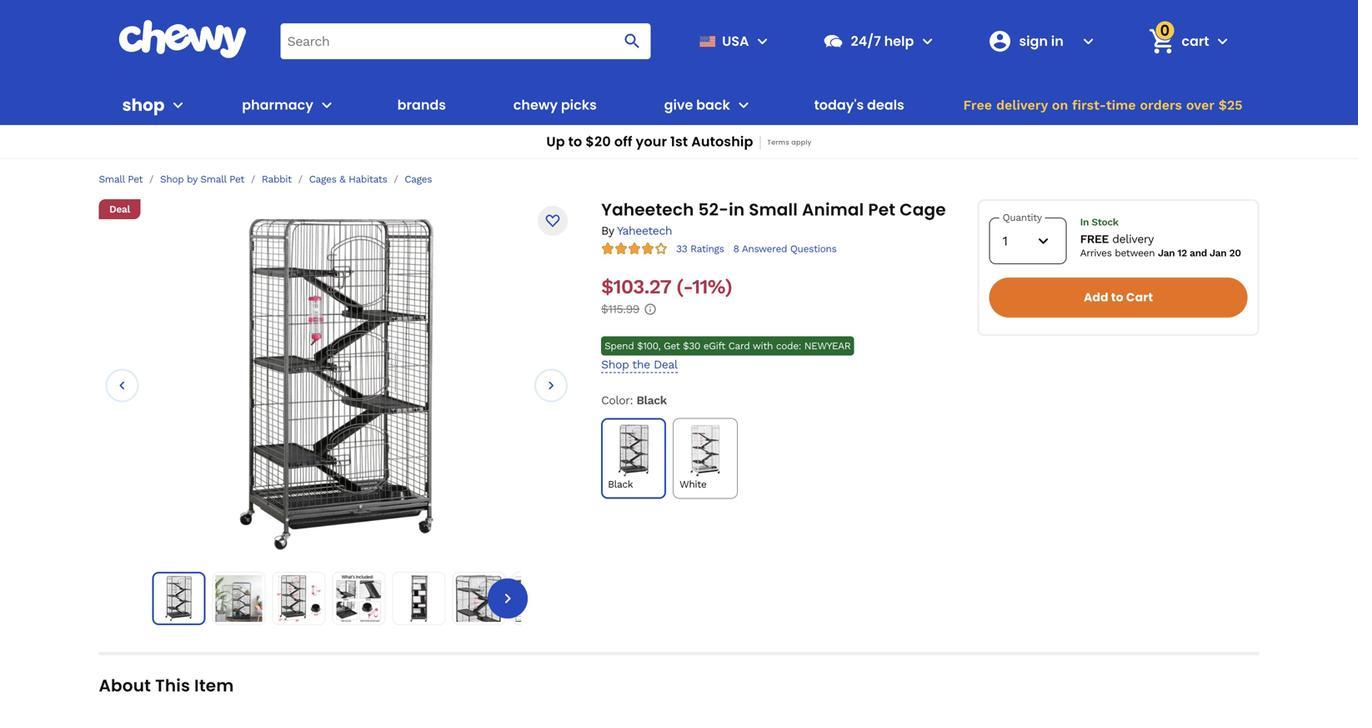 Task type: locate. For each thing, give the bounding box(es) containing it.
1 horizontal spatial yaheetech 52-in small animal pet cage, black slide 1 of 9 image
[[240, 217, 434, 551]]

spend $100, get $30 egift card with code: newyear shop the deal
[[602, 340, 851, 372]]

yaheetech 52-in small animal pet cage, black slide 1 of 9 image inside carousel-slider region
[[240, 217, 434, 551]]

habitats
[[349, 174, 387, 185]]

shop
[[160, 174, 184, 185], [602, 358, 629, 372]]

cages & habitats
[[309, 174, 387, 185]]

cages link
[[405, 173, 432, 186]]

pet left by in the top left of the page
[[128, 174, 143, 185]]

$20
[[586, 132, 611, 151]]

1 cages from the left
[[309, 174, 337, 185]]

0 horizontal spatial yaheetech 52-in small animal pet cage, black slide 1 of 9 image
[[156, 576, 201, 621]]

shop
[[122, 93, 165, 117]]

white button
[[673, 419, 738, 499]]

get
[[664, 340, 680, 352]]

0 vertical spatial in
[[1052, 31, 1064, 50]]

0 horizontal spatial deal
[[109, 204, 130, 215]]

between
[[1116, 247, 1155, 259]]

0 vertical spatial to
[[569, 132, 583, 151]]

0 vertical spatial delivery
[[997, 97, 1048, 113]]

give back menu image
[[734, 95, 754, 115]]

0 horizontal spatial black
[[608, 479, 633, 491]]

11%)
[[693, 275, 733, 299]]

0 horizontal spatial in
[[1052, 31, 1064, 50]]

free
[[1081, 232, 1109, 246]]

black down the black image
[[608, 479, 633, 491]]

2 horizontal spatial pet
[[869, 198, 896, 221]]

1 horizontal spatial delivery
[[1113, 232, 1154, 246]]

deal
[[109, 204, 130, 215], [654, 358, 678, 372]]

picks
[[561, 96, 597, 114]]

autoship
[[692, 132, 754, 151]]

to
[[569, 132, 583, 151], [1112, 289, 1124, 306]]

this
[[155, 674, 190, 698]]

2 horizontal spatial small
[[749, 198, 798, 221]]

1 vertical spatial yaheetech
[[617, 224, 672, 238]]

jan
[[1159, 247, 1176, 259], [1210, 247, 1227, 259]]

back
[[697, 96, 731, 114]]

1 horizontal spatial in
[[1081, 216, 1090, 228]]

list
[[152, 572, 566, 626]]

cages right habitats
[[405, 174, 432, 185]]

0 horizontal spatial shop
[[160, 174, 184, 185]]

0 vertical spatial yaheetech 52-in small animal pet cage, black slide 1 of 9 image
[[240, 217, 434, 551]]

usa
[[723, 31, 750, 50]]

ratings
[[691, 243, 725, 255]]

your
[[636, 132, 667, 151]]

deal down "small pet"
[[109, 204, 130, 215]]

yaheetech up yaheetech "link"
[[602, 198, 694, 221]]

yaheetech 52-in small animal pet cage, black slide 5 of 9 image
[[396, 576, 443, 622]]

in inside in stock free delivery arrives between jan 12 and jan 20
[[1081, 216, 1090, 228]]

color : black
[[602, 394, 667, 408]]

1 vertical spatial deal
[[654, 358, 678, 372]]

deal down get
[[654, 358, 678, 372]]

1st
[[671, 132, 688, 151]]

cages
[[309, 174, 337, 185], [405, 174, 432, 185]]

$30
[[683, 340, 701, 352]]

to right 'add'
[[1112, 289, 1124, 306]]

small pet link
[[99, 173, 143, 186]]

&
[[340, 174, 346, 185]]

arrives
[[1081, 247, 1112, 259]]

1 vertical spatial shop
[[602, 358, 629, 372]]

group
[[598, 415, 955, 503]]

answered
[[742, 243, 788, 255]]

in
[[1052, 31, 1064, 50], [1081, 216, 1090, 228]]

chewy picks link
[[507, 85, 604, 125]]

delivery inside in stock free delivery arrives between jan 12 and jan 20
[[1113, 232, 1154, 246]]

0 horizontal spatial to
[[569, 132, 583, 151]]

shop down spend
[[602, 358, 629, 372]]

by yaheetech
[[602, 224, 672, 238]]

0 vertical spatial yaheetech
[[602, 198, 694, 221]]

free delivery on first-time orders over $25
[[964, 97, 1243, 113]]

0 horizontal spatial delivery
[[997, 97, 1048, 113]]

shop left by in the top left of the page
[[160, 174, 184, 185]]

to inside button
[[1112, 289, 1124, 306]]

black right :
[[637, 394, 667, 408]]

cages & habitats link
[[309, 173, 387, 186]]

2 cages from the left
[[405, 174, 432, 185]]

black
[[637, 394, 667, 408], [608, 479, 633, 491]]

0 horizontal spatial jan
[[1159, 247, 1176, 259]]

0 vertical spatial black
[[637, 394, 667, 408]]

pharmacy
[[242, 96, 314, 114]]

33 ratings
[[677, 243, 725, 255]]

Product search field
[[281, 23, 651, 59]]

jan left 20 at the right top
[[1210, 247, 1227, 259]]

8
[[734, 243, 740, 255]]

24/7 help
[[851, 31, 915, 50]]

in up free
[[1081, 216, 1090, 228]]

help
[[885, 31, 915, 50]]

0 horizontal spatial cages
[[309, 174, 337, 185]]

to inside site banner
[[569, 132, 583, 151]]

pet left cage
[[869, 198, 896, 221]]

yaheetech right by
[[617, 224, 672, 238]]

pet left 'rabbit' link
[[229, 174, 244, 185]]

yaheetech 52-in small animal pet cage, black slide 1 of 9 image
[[240, 217, 434, 551], [156, 576, 201, 621]]

add to cart button
[[990, 278, 1248, 318]]

1 horizontal spatial to
[[1112, 289, 1124, 306]]

chewy support image
[[823, 30, 845, 52]]

pet
[[128, 174, 143, 185], [229, 174, 244, 185], [869, 198, 896, 221]]

1 vertical spatial to
[[1112, 289, 1124, 306]]

up to $20 off your 1st autoship
[[547, 132, 754, 151]]

to for $20
[[569, 132, 583, 151]]

1 vertical spatial black
[[608, 479, 633, 491]]

in right sign
[[1052, 31, 1064, 50]]

delivery up between
[[1113, 232, 1154, 246]]

yaheetech 52-in small animal pet cage
[[602, 198, 947, 221]]

1 horizontal spatial jan
[[1210, 247, 1227, 259]]

black inside button
[[608, 479, 633, 491]]

about this item
[[99, 674, 234, 698]]

give back link
[[658, 85, 731, 125]]

delivery left on on the top right
[[997, 97, 1048, 113]]

1 horizontal spatial deal
[[654, 358, 678, 372]]

cart
[[1127, 289, 1154, 306]]

orders
[[1141, 97, 1183, 113]]

cages left &
[[309, 174, 337, 185]]

shop the deal button
[[602, 358, 678, 373]]

1 vertical spatial delivery
[[1113, 232, 1154, 246]]

1 vertical spatial yaheetech 52-in small animal pet cage, black slide 1 of 9 image
[[156, 576, 201, 621]]

submit search image
[[623, 31, 643, 51]]

small right by in the top left of the page
[[201, 174, 226, 185]]

1 horizontal spatial cages
[[405, 174, 432, 185]]

small left by in the top left of the page
[[99, 174, 125, 185]]

today's
[[815, 96, 864, 114]]

menu image
[[753, 31, 773, 51]]

cart menu image
[[1213, 31, 1233, 51]]

off
[[615, 132, 633, 151]]

cart
[[1182, 31, 1210, 50]]

1 horizontal spatial small
[[201, 174, 226, 185]]

0 horizontal spatial pet
[[128, 174, 143, 185]]

to right up
[[569, 132, 583, 151]]

pharmacy menu image
[[317, 95, 337, 115]]

$103.27
[[602, 275, 671, 299]]

$115.99 text field
[[602, 302, 640, 317]]

in inside 'link'
[[1052, 31, 1064, 50]]

menu image
[[168, 95, 188, 115]]

jan left 12 at the top right
[[1159, 247, 1176, 259]]

33 ratings button
[[677, 242, 725, 255]]

1 vertical spatial in
[[1081, 216, 1090, 228]]

to for cart
[[1112, 289, 1124, 306]]

1 horizontal spatial shop
[[602, 358, 629, 372]]

small right in
[[749, 198, 798, 221]]



Task type: vqa. For each thing, say whether or not it's contained in the screenshot.
bottom In
yes



Task type: describe. For each thing, give the bounding box(es) containing it.
card
[[729, 340, 750, 352]]

color
[[602, 394, 630, 408]]

8 answered questions
[[734, 243, 837, 255]]

usa button
[[693, 21, 773, 61]]

deal inside 'spend $100, get $30 egift card with code: newyear shop the deal'
[[654, 358, 678, 372]]

questions
[[791, 243, 837, 255]]

account menu image
[[1079, 31, 1099, 51]]

chewy home image
[[118, 20, 247, 58]]

rabbit
[[262, 174, 292, 185]]

chewy picks
[[514, 96, 597, 114]]

cages for cages & habitats
[[309, 174, 337, 185]]

add to cart
[[1084, 289, 1154, 306]]

yaheetech 52-in small animal pet cage, black slide 2 of 9 image
[[216, 576, 262, 622]]

small pet
[[99, 174, 143, 185]]

cages for cages
[[405, 174, 432, 185]]

on
[[1053, 97, 1069, 113]]

in stock free delivery arrives between jan 12 and jan 20
[[1081, 216, 1242, 259]]

in
[[729, 198, 745, 221]]

the
[[633, 358, 650, 372]]

by
[[602, 224, 614, 238]]

pharmacy link
[[235, 85, 314, 125]]

newyear
[[805, 340, 851, 352]]

brands link
[[391, 85, 453, 125]]

deals
[[868, 96, 905, 114]]

group containing black
[[598, 415, 955, 503]]

shop by small pet
[[160, 174, 244, 185]]

0 horizontal spatial small
[[99, 174, 125, 185]]

carousel-slider region
[[106, 217, 568, 555]]

stock
[[1092, 216, 1119, 228]]

up
[[547, 132, 565, 151]]

(-
[[677, 275, 693, 299]]

chewy
[[514, 96, 558, 114]]

today's deals link
[[808, 85, 912, 125]]

shop by small pet link
[[160, 173, 244, 186]]

33
[[677, 243, 688, 255]]

today's deals
[[815, 96, 905, 114]]

code:
[[777, 340, 802, 352]]

yaheetech 52-in small animal pet cage, black slide 7 of 9 image
[[516, 576, 563, 622]]

terms apply
[[768, 138, 812, 147]]

cage
[[900, 198, 947, 221]]

shop inside 'spend $100, get $30 egift card with code: newyear shop the deal'
[[602, 358, 629, 372]]

brands
[[398, 96, 446, 114]]

1 jan from the left
[[1159, 247, 1176, 259]]

$25
[[1219, 97, 1243, 113]]

shop button
[[122, 85, 188, 125]]

apply
[[792, 138, 812, 147]]

free delivery on first-time orders over $25 button
[[959, 85, 1248, 125]]

20
[[1230, 247, 1242, 259]]

yaheetech 52-in small animal pet cage, black slide 3 of 9 image
[[276, 576, 322, 622]]

52-
[[699, 198, 729, 221]]

:
[[630, 394, 633, 408]]

$100,
[[637, 340, 661, 352]]

white
[[680, 479, 707, 491]]

sign in
[[1020, 31, 1064, 50]]

0
[[1161, 20, 1171, 41]]

yaheetech link
[[617, 224, 672, 238]]

0 vertical spatial shop
[[160, 174, 184, 185]]

24/7 help link
[[816, 21, 915, 61]]

first-
[[1073, 97, 1107, 113]]

sign
[[1020, 31, 1049, 50]]

give back
[[665, 96, 731, 114]]

sign in link
[[981, 21, 1076, 61]]

time
[[1107, 97, 1137, 113]]

12
[[1178, 247, 1188, 259]]

$103.27 (-11%) text field
[[602, 275, 733, 299]]

Search text field
[[281, 23, 651, 59]]

delivery inside button
[[997, 97, 1048, 113]]

with
[[753, 340, 773, 352]]

over
[[1187, 97, 1215, 113]]

0 vertical spatial deal
[[109, 204, 130, 215]]

animal
[[802, 198, 865, 221]]

yaheetech 52-in small animal pet cage, black slide 4 of 9 image
[[336, 576, 382, 622]]

24/7
[[851, 31, 882, 50]]

2 jan from the left
[[1210, 247, 1227, 259]]

rabbit link
[[262, 173, 292, 186]]

by
[[187, 174, 197, 185]]

about
[[99, 674, 151, 698]]

give
[[665, 96, 694, 114]]

free
[[964, 97, 993, 113]]

add
[[1084, 289, 1109, 306]]

black image
[[608, 425, 660, 477]]

1 horizontal spatial pet
[[229, 174, 244, 185]]

item
[[194, 674, 234, 698]]

and
[[1190, 247, 1208, 259]]

white image
[[680, 425, 732, 477]]

help menu image
[[918, 31, 938, 51]]

$103.27 (-11%)
[[602, 275, 733, 299]]

egift
[[704, 340, 726, 352]]

$115.99
[[602, 303, 640, 316]]

1 horizontal spatial black
[[637, 394, 667, 408]]

items image
[[1148, 27, 1177, 56]]

site banner
[[0, 0, 1359, 159]]

terms
[[768, 138, 790, 147]]

yaheetech 52-in small animal pet cage, black slide 6 of 9 image
[[456, 576, 503, 622]]



